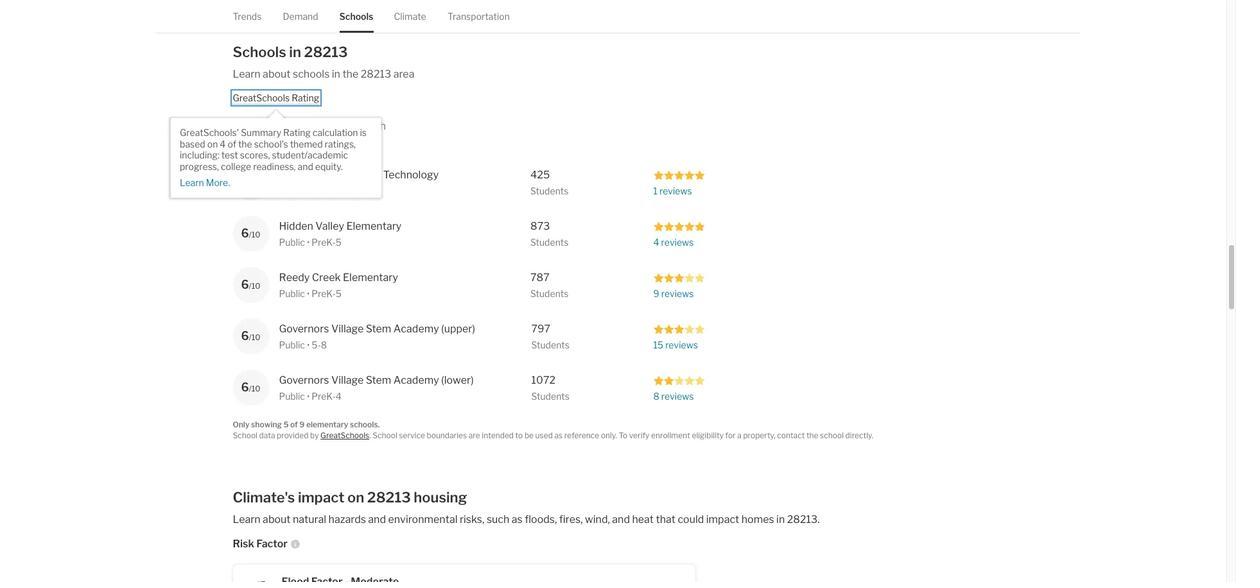 Task type: vqa. For each thing, say whether or not it's contained in the screenshot.
What are my financial obligations to the program? What
no



Task type: describe. For each thing, give the bounding box(es) containing it.
reviews for 1072
[[662, 391, 694, 402]]

valley
[[316, 220, 344, 233]]

public inside hidden valley elementary public • prek-5
[[279, 237, 305, 248]]

5 inside hidden valley elementary public • prek-5
[[336, 237, 342, 248]]

on inside greatschools' summary rating calculation is based on 4 of the school's themed ratings, including: test scores, student/academic progress, college readiness, and equity. learn more.
[[207, 139, 218, 149]]

hidden valley elementary button
[[279, 219, 456, 234]]

boundaries
[[427, 431, 467, 440]]

data
[[259, 431, 275, 440]]

rating 3.0 out of 5 element for 797
[[654, 324, 705, 335]]

1 horizontal spatial on
[[348, 490, 364, 506]]

.
[[370, 431, 371, 440]]

governors village stem academy (upper) button
[[279, 322, 475, 337]]

themed
[[290, 139, 323, 149]]

for
[[726, 431, 736, 440]]

schools.
[[350, 420, 380, 430]]

governors for governors village stem academy (lower)
[[279, 375, 329, 387]]

high element
[[364, 104, 386, 141]]

6 /10 for reedy creek elementary
[[241, 278, 261, 292]]

college
[[221, 161, 251, 172]]

reviews for 425
[[660, 186, 692, 197]]

elementary for reedy creek elementary
[[343, 272, 398, 284]]

hidden valley elementary public • prek-5
[[279, 220, 402, 248]]

8 reviews
[[654, 391, 694, 402]]

more.
[[206, 177, 230, 188]]

student/academic
[[272, 150, 348, 161]]

used
[[536, 431, 553, 440]]

greatschools rating
[[233, 92, 319, 103]]

risks,
[[460, 514, 485, 526]]

technology
[[383, 169, 439, 181]]

fires,
[[559, 514, 583, 526]]

school data provided by greatschools . school service boundaries are intended to be used as reference only. to verify enrollment eligibility for a property, contact the school directly.
[[233, 431, 874, 440]]

4 inside greatschools' summary rating calculation is based on 4 of the school's themed ratings, including: test scores, student/academic progress, college readiness, and equity. learn more.
[[220, 139, 226, 149]]

to
[[619, 431, 628, 440]]

climate's impact on 28213 housing
[[233, 490, 467, 506]]

1 school from the left
[[233, 431, 258, 440]]

6 /10 for hidden valley elementary
[[241, 227, 261, 240]]

transportation
[[448, 11, 510, 22]]

ratings,
[[325, 139, 356, 149]]

873 students
[[531, 220, 569, 248]]

1 horizontal spatial and
[[368, 514, 386, 526]]

1 horizontal spatial as
[[555, 431, 563, 440]]

elementary for hidden valley elementary
[[347, 220, 402, 233]]

housing
[[414, 490, 467, 506]]

/10 for governors village stem academy (upper)
[[249, 333, 261, 342]]

6 for governors village stem academy (lower)
[[241, 381, 249, 394]]

village for governors village stem academy (lower)
[[331, 375, 364, 387]]

school
[[820, 431, 844, 440]]

trends
[[233, 11, 262, 22]]

stem for (upper)
[[366, 323, 391, 335]]

such
[[487, 514, 510, 526]]

6 for reedy creek elementary
[[241, 278, 249, 292]]

climate's
[[233, 490, 295, 506]]

elementary
[[306, 420, 348, 430]]

425 students
[[531, 169, 569, 197]]

village for governors village stem academy (upper)
[[331, 323, 364, 335]]

property,
[[744, 431, 776, 440]]

2 horizontal spatial 4
[[654, 237, 660, 248]]

/10 for governors village stem academy (lower)
[[249, 384, 261, 394]]

demand
[[283, 11, 318, 22]]

• inside governors village stem academy (lower) public • prek-4
[[307, 391, 310, 402]]

is
[[360, 127, 367, 138]]

vaughan academy of technology button
[[279, 168, 456, 183]]

hazards
[[329, 514, 366, 526]]

reedy creek elementary button
[[279, 270, 456, 286]]

5 up provided
[[284, 420, 289, 430]]

0 vertical spatial rating
[[292, 92, 319, 103]]

showing
[[251, 420, 282, 430]]

natural
[[293, 514, 326, 526]]

demand link
[[283, 0, 318, 33]]

schools
[[293, 68, 330, 80]]

1 horizontal spatial of
[[290, 420, 298, 430]]

public inside vaughan academy of technology public • k-5
[[279, 186, 305, 197]]

797
[[532, 323, 551, 335]]

schools for schools in 28213
[[233, 44, 286, 60]]

reference
[[565, 431, 600, 440]]

factor
[[256, 538, 288, 551]]

elementary element
[[233, 104, 290, 141]]

learn for learn about natural hazards and environmental risks, such as floods, fires, wind, and heat that      could impact homes in 28213.
[[233, 514, 261, 526]]

readiness,
[[253, 161, 296, 172]]

progress,
[[180, 161, 219, 172]]

2 school from the left
[[373, 431, 398, 440]]

reedy creek elementary public • prek-5
[[279, 272, 398, 299]]

rating inside greatschools' summary rating calculation is based on 4 of the school's themed ratings, including: test scores, student/academic progress, college readiness, and equity. learn more.
[[283, 127, 311, 138]]

middle element
[[310, 104, 343, 141]]

academy inside vaughan academy of technology public • k-5
[[323, 169, 369, 181]]

reviews for 797
[[666, 340, 698, 351]]

public inside governors village stem academy (upper) public • 5-8
[[279, 340, 305, 351]]

787 students
[[531, 272, 569, 299]]

public inside reedy creek elementary public • prek-5
[[279, 288, 305, 299]]

governors village stem academy (lower) public • prek-4
[[279, 375, 474, 402]]

risk factor
[[233, 538, 288, 551]]

learn about schools in the 28213 area
[[233, 68, 415, 80]]

and inside greatschools' summary rating calculation is based on 4 of the school's themed ratings, including: test scores, student/academic progress, college readiness, and equity. learn more.
[[298, 161, 313, 172]]

heat
[[632, 514, 654, 526]]

are
[[469, 431, 480, 440]]

high
[[364, 120, 386, 132]]

hidden
[[279, 220, 313, 233]]

reedy
[[279, 272, 310, 284]]

provided
[[277, 431, 309, 440]]

greatschools link
[[321, 431, 370, 440]]

0 horizontal spatial greatschools
[[233, 92, 290, 103]]

of inside greatschools' summary rating calculation is based on 4 of the school's themed ratings, including: test scores, student/academic progress, college readiness, and equity. learn more.
[[228, 139, 236, 149]]

15
[[654, 340, 664, 351]]

873
[[531, 220, 550, 233]]

prek- inside governors village stem academy (lower) public • prek-4
[[312, 391, 336, 402]]

calculation
[[313, 127, 358, 138]]

425
[[531, 169, 550, 181]]

1 horizontal spatial the
[[343, 68, 359, 80]]

6 /10 for governors village stem academy (lower)
[[241, 381, 261, 394]]

floods,
[[525, 514, 557, 526]]

summary
[[241, 127, 281, 138]]

only showing 5 of         9 elementary schools.
[[233, 420, 380, 430]]

students for 873
[[531, 237, 569, 248]]

• inside hidden valley elementary public • prek-5
[[307, 237, 310, 248]]

verify
[[630, 431, 650, 440]]

academy for governors village stem academy (lower)
[[394, 375, 439, 387]]

a
[[738, 431, 742, 440]]

schools link
[[339, 0, 374, 33]]

5-
[[312, 340, 321, 351]]



Task type: locate. For each thing, give the bounding box(es) containing it.
2 rating 5.0 out of 5 element from the top
[[654, 221, 705, 232]]

4 /10 from the top
[[249, 384, 261, 394]]

1 rating 5.0 out of 5 element from the top
[[654, 170, 705, 180]]

1 vertical spatial schools
[[233, 44, 286, 60]]

of up test
[[228, 139, 236, 149]]

3 /10 from the top
[[249, 333, 261, 342]]

rating down schools
[[292, 92, 319, 103]]

reviews down rating 2.0 out of 5 element
[[662, 391, 694, 402]]

reviews up "9 reviews"
[[661, 237, 694, 248]]

prek- down creek
[[312, 288, 336, 299]]

governors inside governors village stem academy (upper) public • 5-8
[[279, 323, 329, 335]]

prek- for valley
[[312, 237, 336, 248]]

2 about from the top
[[263, 514, 291, 526]]

2 vertical spatial the
[[807, 431, 819, 440]]

governors up 5-
[[279, 323, 329, 335]]

1 horizontal spatial schools
[[339, 11, 374, 22]]

that
[[656, 514, 676, 526]]

6 for hidden valley elementary
[[241, 227, 249, 240]]

school down only
[[233, 431, 258, 440]]

2 6 from the top
[[241, 278, 249, 292]]

the inside greatschools' summary rating calculation is based on 4 of the school's themed ratings, including: test scores, student/academic progress, college readiness, and equity. learn more.
[[238, 139, 252, 149]]

0 vertical spatial prek-
[[312, 237, 336, 248]]

prek-
[[312, 237, 336, 248], [312, 288, 336, 299], [312, 391, 336, 402]]

4 down 1
[[654, 237, 660, 248]]

2 public from the top
[[279, 237, 305, 248]]

2 vertical spatial learn
[[233, 514, 261, 526]]

on down greatschools'
[[207, 139, 218, 149]]

village inside governors village stem academy (lower) public • prek-4
[[331, 375, 364, 387]]

1 horizontal spatial impact
[[707, 514, 740, 526]]

4
[[220, 139, 226, 149], [654, 237, 660, 248], [336, 391, 342, 402]]

stem for (lower)
[[366, 375, 391, 387]]

1 horizontal spatial 4
[[336, 391, 342, 402]]

5 inside vaughan academy of technology public • k-5
[[321, 186, 327, 197]]

academy left "(upper)"
[[394, 323, 439, 335]]

1 village from the top
[[331, 323, 364, 335]]

village up schools.
[[331, 375, 364, 387]]

reviews
[[660, 186, 692, 197], [661, 237, 694, 248], [662, 288, 694, 299], [666, 340, 698, 351], [662, 391, 694, 402]]

1 vertical spatial of
[[371, 169, 381, 181]]

elementary inside hidden valley elementary public • prek-5
[[347, 220, 402, 233]]

schools for schools
[[339, 11, 374, 22]]

rating 5.0 out of 5 element for 873
[[654, 221, 705, 232]]

2 vertical spatial in
[[777, 514, 785, 526]]

students for 1072
[[532, 391, 570, 402]]

8 down governors village stem academy (upper) button
[[321, 340, 327, 351]]

0 horizontal spatial 4
[[220, 139, 226, 149]]

greatschools
[[233, 92, 290, 103], [321, 431, 370, 440]]

6 for governors village stem academy (upper)
[[241, 330, 249, 343]]

2 vertical spatial prek-
[[312, 391, 336, 402]]

on
[[207, 139, 218, 149], [348, 490, 364, 506]]

learn for learn about schools in the 28213 area
[[233, 68, 261, 80]]

intended
[[482, 431, 514, 440]]

• down 'reedy'
[[307, 288, 310, 299]]

9 up provided
[[300, 420, 305, 430]]

4 • from the top
[[307, 340, 310, 351]]

and left heat
[[612, 514, 630, 526]]

• left 5-
[[307, 340, 310, 351]]

as right used
[[555, 431, 563, 440]]

1 vertical spatial stem
[[366, 375, 391, 387]]

2 vertical spatial 28213
[[367, 490, 411, 506]]

about up greatschools rating
[[263, 68, 291, 80]]

eligibility
[[692, 431, 724, 440]]

1
[[654, 186, 658, 197]]

/10 left 5-
[[249, 333, 261, 342]]

6 /10
[[241, 227, 261, 240], [241, 278, 261, 292], [241, 330, 261, 343], [241, 381, 261, 394]]

0 vertical spatial rating 3.0 out of 5 element
[[654, 272, 705, 283]]

public up only showing 5 of         9 elementary schools.
[[279, 391, 305, 402]]

learn about natural hazards and environmental risks, such as floods, fires, wind, and heat that      could impact homes in 28213.
[[233, 514, 820, 526]]

climate
[[394, 11, 426, 22]]

including:
[[180, 150, 220, 161]]

/10 left hidden
[[249, 230, 261, 240]]

28213 left area
[[361, 68, 391, 80]]

school's
[[254, 139, 288, 149]]

4 up elementary
[[336, 391, 342, 402]]

28213 up learn about schools in the 28213 area
[[304, 44, 348, 60]]

village inside governors village stem academy (upper) public • 5-8
[[331, 323, 364, 335]]

rating 5.0 out of 5 element up 1 reviews
[[654, 170, 705, 180]]

academy inside governors village stem academy (upper) public • 5-8
[[394, 323, 439, 335]]

0 vertical spatial elementary
[[233, 120, 290, 132]]

stem
[[366, 323, 391, 335], [366, 375, 391, 387]]

0 vertical spatial about
[[263, 68, 291, 80]]

1 horizontal spatial school
[[373, 431, 398, 440]]

3 public from the top
[[279, 288, 305, 299]]

reviews for 787
[[662, 288, 694, 299]]

2 vertical spatial elementary
[[343, 272, 398, 284]]

schools left climate
[[339, 11, 374, 22]]

public down 'reedy'
[[279, 288, 305, 299]]

public inside governors village stem academy (lower) public • prek-4
[[279, 391, 305, 402]]

prek- for creek
[[312, 288, 336, 299]]

0 horizontal spatial on
[[207, 139, 218, 149]]

risk
[[233, 538, 254, 551]]

students down 873
[[531, 237, 569, 248]]

rating 5.0 out of 5 element up 4 reviews
[[654, 221, 705, 232]]

in up schools
[[289, 44, 301, 60]]

0 vertical spatial schools
[[339, 11, 374, 22]]

rating up themed
[[283, 127, 311, 138]]

4 inside governors village stem academy (lower) public • prek-4
[[336, 391, 342, 402]]

0 horizontal spatial 8
[[321, 340, 327, 351]]

3 6 from the top
[[241, 330, 249, 343]]

5 public from the top
[[279, 391, 305, 402]]

wind,
[[585, 514, 610, 526]]

1 vertical spatial rating
[[283, 127, 311, 138]]

only
[[233, 420, 250, 430]]

schools down the trends link
[[233, 44, 286, 60]]

test
[[222, 150, 238, 161]]

dialog containing greatschools' summary rating calculation is based on 4 of the school's themed ratings, including: test scores, student/academic progress, college readiness, and equity.
[[171, 111, 382, 198]]

public down vaughan
[[279, 186, 305, 197]]

0 vertical spatial 4
[[220, 139, 226, 149]]

1 vertical spatial about
[[263, 514, 291, 526]]

learn up greatschools rating
[[233, 68, 261, 80]]

1 vertical spatial 9
[[300, 420, 305, 430]]

• left k-
[[307, 186, 310, 197]]

climate link
[[394, 0, 426, 33]]

village
[[331, 323, 364, 335], [331, 375, 364, 387]]

governors village stem academy (upper) public • 5-8
[[279, 323, 475, 351]]

3 • from the top
[[307, 288, 310, 299]]

1 vertical spatial prek-
[[312, 288, 336, 299]]

the
[[343, 68, 359, 80], [238, 139, 252, 149], [807, 431, 819, 440]]

elementary inside reedy creek elementary public • prek-5
[[343, 272, 398, 284]]

impact right could
[[707, 514, 740, 526]]

1 public from the top
[[279, 186, 305, 197]]

1072
[[532, 375, 556, 387]]

0 vertical spatial impact
[[298, 490, 345, 506]]

4 6 from the top
[[241, 381, 249, 394]]

1 /10 from the top
[[249, 230, 261, 240]]

environmental
[[388, 514, 458, 526]]

reviews for 873
[[661, 237, 694, 248]]

1 vertical spatial rating 3.0 out of 5 element
[[654, 324, 705, 335]]

schools
[[339, 11, 374, 22], [233, 44, 286, 60]]

5 down valley
[[336, 237, 342, 248]]

0 vertical spatial academy
[[323, 169, 369, 181]]

creek
[[312, 272, 341, 284]]

5 down creek
[[336, 288, 342, 299]]

about up 'factor'
[[263, 514, 291, 526]]

stem inside governors village stem academy (lower) public • prek-4
[[366, 375, 391, 387]]

/10 left 'reedy'
[[249, 281, 261, 291]]

1 horizontal spatial greatschools
[[321, 431, 370, 440]]

1 • from the top
[[307, 186, 310, 197]]

k-
[[312, 186, 321, 197]]

learn up risk
[[233, 514, 261, 526]]

1 horizontal spatial 9
[[654, 288, 660, 299]]

greatschools' summary rating calculation is based on 4 of the school's themed ratings, including: test scores, student/academic progress, college readiness, and equity. learn more.
[[180, 127, 367, 188]]

1 vertical spatial 28213
[[361, 68, 391, 80]]

8 inside governors village stem academy (upper) public • 5-8
[[321, 340, 327, 351]]

4 6 /10 from the top
[[241, 381, 261, 394]]

stem inside governors village stem academy (upper) public • 5-8
[[366, 323, 391, 335]]

students for 797
[[532, 340, 570, 351]]

2 rating 3.0 out of 5 element from the top
[[654, 324, 705, 335]]

area
[[394, 68, 415, 80]]

students for 425
[[531, 186, 569, 197]]

1 prek- from the top
[[312, 237, 336, 248]]

and
[[298, 161, 313, 172], [368, 514, 386, 526], [612, 514, 630, 526]]

8 down rating 2.0 out of 5 element
[[654, 391, 660, 402]]

homes
[[742, 514, 775, 526]]

1 vertical spatial learn
[[180, 177, 204, 188]]

8
[[321, 340, 327, 351], [654, 391, 660, 402]]

0 vertical spatial 9
[[654, 288, 660, 299]]

0 horizontal spatial impact
[[298, 490, 345, 506]]

0 vertical spatial 8
[[321, 340, 327, 351]]

28213 up "environmental"
[[367, 490, 411, 506]]

only.
[[601, 431, 617, 440]]

797 students
[[532, 323, 570, 351]]

students
[[531, 186, 569, 197], [531, 237, 569, 248], [531, 288, 569, 299], [532, 340, 570, 351], [532, 391, 570, 402]]

/10 for hidden valley elementary
[[249, 230, 261, 240]]

in right schools
[[332, 68, 340, 80]]

0 vertical spatial learn
[[233, 68, 261, 80]]

/10 for reedy creek elementary
[[249, 281, 261, 291]]

2 horizontal spatial the
[[807, 431, 819, 440]]

0 horizontal spatial 9
[[300, 420, 305, 430]]

1 vertical spatial 4
[[654, 237, 660, 248]]

2 prek- from the top
[[312, 288, 336, 299]]

4 reviews
[[654, 237, 694, 248]]

3 prek- from the top
[[312, 391, 336, 402]]

scores,
[[240, 150, 270, 161]]

28213
[[304, 44, 348, 60], [361, 68, 391, 80], [367, 490, 411, 506]]

1 governors from the top
[[279, 323, 329, 335]]

enrollment
[[651, 431, 691, 440]]

students down 787
[[531, 288, 569, 299]]

vaughan academy of technology public • k-5
[[279, 169, 439, 197]]

students down 797
[[532, 340, 570, 351]]

1 vertical spatial governors
[[279, 375, 329, 387]]

learn down progress,
[[180, 177, 204, 188]]

(lower)
[[441, 375, 474, 387]]

2 6 /10 from the top
[[241, 278, 261, 292]]

6 /10 for governors village stem academy (upper)
[[241, 330, 261, 343]]

0 vertical spatial 28213
[[304, 44, 348, 60]]

directly.
[[846, 431, 874, 440]]

5 inside reedy creek elementary public • prek-5
[[336, 288, 342, 299]]

school
[[233, 431, 258, 440], [373, 431, 398, 440]]

dialog
[[171, 111, 382, 198]]

greatschools down elementary
[[321, 431, 370, 440]]

0 vertical spatial village
[[331, 323, 364, 335]]

impact up natural
[[298, 490, 345, 506]]

about for natural
[[263, 514, 291, 526]]

0 vertical spatial of
[[228, 139, 236, 149]]

0 vertical spatial rating 5.0 out of 5 element
[[654, 170, 705, 180]]

greatschools up elementary element
[[233, 92, 290, 103]]

of up provided
[[290, 420, 298, 430]]

to
[[516, 431, 523, 440]]

1 reviews
[[654, 186, 692, 197]]

rating 3.0 out of 5 element up "9 reviews"
[[654, 272, 705, 283]]

0 horizontal spatial in
[[289, 44, 301, 60]]

•
[[307, 186, 310, 197], [307, 237, 310, 248], [307, 288, 310, 299], [307, 340, 310, 351], [307, 391, 310, 402]]

5 down equity.
[[321, 186, 327, 197]]

public down hidden
[[279, 237, 305, 248]]

• inside governors village stem academy (upper) public • 5-8
[[307, 340, 310, 351]]

1 horizontal spatial 8
[[654, 391, 660, 402]]

1 vertical spatial rating 5.0 out of 5 element
[[654, 221, 705, 232]]

• down hidden
[[307, 237, 310, 248]]

rating 2.0 out of 5 element
[[654, 375, 705, 386]]

learn inside greatschools' summary rating calculation is based on 4 of the school's themed ratings, including: test scores, student/academic progress, college readiness, and equity. learn more.
[[180, 177, 204, 188]]

rating 5.0 out of 5 element for 425
[[654, 170, 705, 180]]

academy left (lower)
[[394, 375, 439, 387]]

9
[[654, 288, 660, 299], [300, 420, 305, 430]]

• up only showing 5 of         9 elementary schools.
[[307, 391, 310, 402]]

1 vertical spatial on
[[348, 490, 364, 506]]

0 vertical spatial as
[[555, 431, 563, 440]]

village down reedy creek elementary public • prek-5
[[331, 323, 364, 335]]

1 vertical spatial in
[[332, 68, 340, 80]]

0 horizontal spatial schools
[[233, 44, 286, 60]]

0 vertical spatial the
[[343, 68, 359, 80]]

rating 3.0 out of 5 element
[[654, 272, 705, 283], [654, 324, 705, 335]]

2 horizontal spatial in
[[777, 514, 785, 526]]

1 rating 3.0 out of 5 element from the top
[[654, 272, 705, 283]]

1 about from the top
[[263, 68, 291, 80]]

on up hazards
[[348, 490, 364, 506]]

about for schools
[[263, 68, 291, 80]]

4 up test
[[220, 139, 226, 149]]

in left 28213. on the right
[[777, 514, 785, 526]]

equity.
[[315, 161, 343, 172]]

1 vertical spatial as
[[512, 514, 523, 526]]

public left 5-
[[279, 340, 305, 351]]

2 vertical spatial 4
[[336, 391, 342, 402]]

0 horizontal spatial and
[[298, 161, 313, 172]]

be
[[525, 431, 534, 440]]

schools in 28213
[[233, 44, 348, 60]]

governors down 5-
[[279, 375, 329, 387]]

2 vertical spatial academy
[[394, 375, 439, 387]]

middle
[[310, 120, 343, 132]]

of inside vaughan academy of technology public • k-5
[[371, 169, 381, 181]]

4 public from the top
[[279, 340, 305, 351]]

stem down governors village stem academy (upper) public • 5-8
[[366, 375, 391, 387]]

greatschools'
[[180, 127, 239, 138]]

2 /10 from the top
[[249, 281, 261, 291]]

rating 3.0 out of 5 element for 787
[[654, 272, 705, 283]]

elementary up school's
[[233, 120, 290, 132]]

1 6 /10 from the top
[[241, 227, 261, 240]]

2 village from the top
[[331, 375, 364, 387]]

1 vertical spatial elementary
[[347, 220, 402, 233]]

the right schools
[[343, 68, 359, 80]]

as right such
[[512, 514, 523, 526]]

1 vertical spatial impact
[[707, 514, 740, 526]]

2 stem from the top
[[366, 375, 391, 387]]

prek- up elementary
[[312, 391, 336, 402]]

2 horizontal spatial and
[[612, 514, 630, 526]]

based
[[180, 139, 205, 149]]

school right .
[[373, 431, 398, 440]]

elementary right valley
[[347, 220, 402, 233]]

1072 students
[[532, 375, 570, 402]]

1 6 from the top
[[241, 227, 249, 240]]

reviews right 15
[[666, 340, 698, 351]]

academy inside governors village stem academy (lower) public • prek-4
[[394, 375, 439, 387]]

students down the 1072
[[532, 391, 570, 402]]

academy
[[323, 169, 369, 181], [394, 323, 439, 335], [394, 375, 439, 387]]

787
[[531, 272, 550, 284]]

0 vertical spatial greatschools
[[233, 92, 290, 103]]

0 vertical spatial governors
[[279, 323, 329, 335]]

students for 787
[[531, 288, 569, 299]]

students down 425
[[531, 186, 569, 197]]

of left technology
[[371, 169, 381, 181]]

0 horizontal spatial school
[[233, 431, 258, 440]]

1 horizontal spatial in
[[332, 68, 340, 80]]

5 • from the top
[[307, 391, 310, 402]]

6
[[241, 227, 249, 240], [241, 278, 249, 292], [241, 330, 249, 343], [241, 381, 249, 394]]

0 vertical spatial stem
[[366, 323, 391, 335]]

• inside vaughan academy of technology public • k-5
[[307, 186, 310, 197]]

stem up 'governors village stem academy (lower)' 'button'
[[366, 323, 391, 335]]

rating 3.0 out of 5 element up '15 reviews'
[[654, 324, 705, 335]]

2 horizontal spatial of
[[371, 169, 381, 181]]

• inside reedy creek elementary public • prek-5
[[307, 288, 310, 299]]

1 vertical spatial greatschools
[[321, 431, 370, 440]]

1 vertical spatial academy
[[394, 323, 439, 335]]

academy for governors village stem academy (upper)
[[394, 323, 439, 335]]

9 up 15
[[654, 288, 660, 299]]

learn
[[233, 68, 261, 80], [180, 177, 204, 188], [233, 514, 261, 526]]

1 vertical spatial 8
[[654, 391, 660, 402]]

/10 up the showing
[[249, 384, 261, 394]]

1 vertical spatial village
[[331, 375, 364, 387]]

by
[[310, 431, 319, 440]]

3 6 /10 from the top
[[241, 330, 261, 343]]

0 vertical spatial on
[[207, 139, 218, 149]]

rating 5.0 out of 5 element
[[654, 170, 705, 180], [654, 221, 705, 232]]

0 horizontal spatial of
[[228, 139, 236, 149]]

governors inside governors village stem academy (lower) public • prek-4
[[279, 375, 329, 387]]

and down student/academic
[[298, 161, 313, 172]]

1 stem from the top
[[366, 323, 391, 335]]

9 reviews
[[654, 288, 694, 299]]

2 governors from the top
[[279, 375, 329, 387]]

learn more. link
[[180, 172, 230, 189]]

prek- inside reedy creek elementary public • prek-5
[[312, 288, 336, 299]]

prek- inside hidden valley elementary public • prek-5
[[312, 237, 336, 248]]

elementary right creek
[[343, 272, 398, 284]]

and right hazards
[[368, 514, 386, 526]]

prek- down valley
[[312, 237, 336, 248]]

transportation link
[[448, 0, 510, 33]]

the left school
[[807, 431, 819, 440]]

the up scores,
[[238, 139, 252, 149]]

0 horizontal spatial as
[[512, 514, 523, 526]]

academy down ratings,
[[323, 169, 369, 181]]

reviews up '15 reviews'
[[662, 288, 694, 299]]

15 reviews
[[654, 340, 698, 351]]

reviews right 1
[[660, 186, 692, 197]]

governors for governors village stem academy (upper)
[[279, 323, 329, 335]]

2 • from the top
[[307, 237, 310, 248]]

0 vertical spatial in
[[289, 44, 301, 60]]

about
[[263, 68, 291, 80], [263, 514, 291, 526]]

0 horizontal spatial the
[[238, 139, 252, 149]]

1 vertical spatial the
[[238, 139, 252, 149]]

2 vertical spatial of
[[290, 420, 298, 430]]



